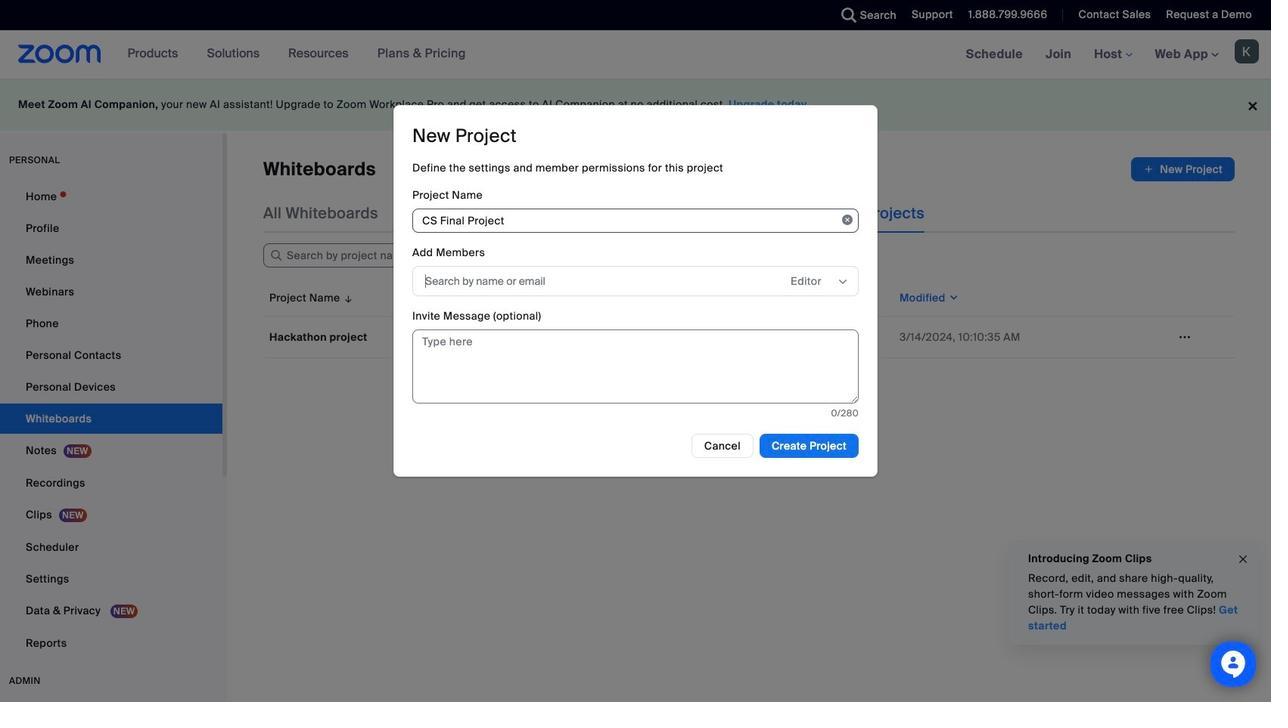 Task type: describe. For each thing, give the bounding box(es) containing it.
show options image
[[837, 276, 849, 289]]

edit project image
[[1173, 331, 1197, 344]]

Invite Message (optional) text field
[[412, 330, 859, 404]]



Task type: locate. For each thing, give the bounding box(es) containing it.
product information navigation
[[116, 30, 477, 79]]

close image
[[1237, 551, 1249, 569]]

add image
[[1143, 162, 1154, 177]]

meetings navigation
[[955, 30, 1271, 79]]

banner
[[0, 30, 1271, 79]]

heading
[[412, 124, 517, 148]]

arrow down image
[[340, 289, 354, 307]]

Search by name or email,Search by name or email text field
[[425, 270, 759, 293]]

e.g. Happy Crew text field
[[412, 209, 859, 233]]

footer
[[0, 79, 1271, 131]]

application
[[263, 280, 1235, 359]]

Search text field
[[263, 244, 445, 268]]

tabs of all whiteboard page tab list
[[263, 194, 925, 233]]

dialog
[[393, 105, 878, 478]]

personal menu menu
[[0, 182, 222, 661]]



Task type: vqa. For each thing, say whether or not it's contained in the screenshot.
Team at the left top
no



